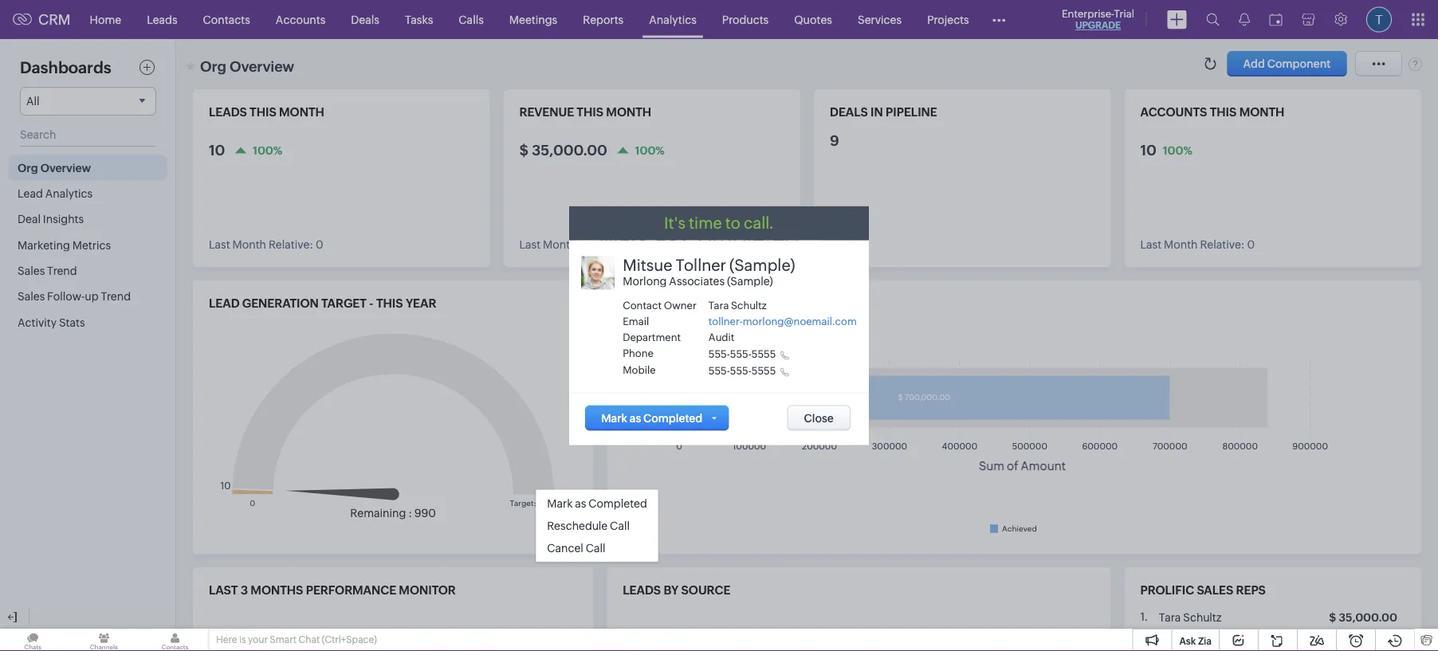 Task type: describe. For each thing, give the bounding box(es) containing it.
mitsue tollner (sample) link
[[623, 256, 822, 275]]

10 for 10
[[209, 142, 225, 158]]

tasks link
[[392, 0, 446, 39]]

deal
[[18, 213, 41, 226]]

contact
[[623, 299, 662, 311]]

reports link
[[570, 0, 637, 39]]

generation
[[242, 297, 319, 311]]

0 vertical spatial $
[[520, 142, 529, 158]]

(sample) up revenue target - this year
[[727, 275, 773, 287]]

dashboards
[[20, 59, 111, 77]]

source
[[682, 584, 731, 598]]

1 year from the left
[[406, 297, 437, 311]]

leads
[[147, 13, 178, 26]]

quotes link
[[782, 0, 845, 39]]

tollner-morlong@noemail.com link
[[709, 315, 857, 327]]

tara for 1.
[[1160, 612, 1182, 624]]

contacts
[[203, 13, 250, 26]]

smart
[[270, 635, 297, 646]]

lead generation target - this year
[[209, 297, 437, 311]]

this for revenue
[[577, 105, 604, 119]]

0 horizontal spatial as
[[575, 497, 587, 510]]

month for 10
[[233, 238, 266, 251]]

performance
[[306, 584, 396, 598]]

services
[[858, 13, 902, 26]]

call for cancel call
[[586, 542, 606, 555]]

overview
[[40, 161, 91, 174]]

mitsue
[[623, 256, 673, 275]]

zia
[[1199, 636, 1212, 647]]

sales
[[1198, 584, 1234, 598]]

lead analytics link
[[8, 181, 168, 206]]

sales follow-up trend
[[18, 290, 131, 303]]

accounts
[[276, 13, 326, 26]]

org overview
[[18, 161, 91, 174]]

home
[[90, 13, 121, 26]]

org overview link
[[8, 155, 168, 181]]

insights
[[43, 213, 84, 226]]

activity stats link
[[8, 309, 168, 335]]

tollner-morlong@noemail.com
[[709, 315, 857, 327]]

here
[[216, 635, 237, 646]]

deal insights link
[[8, 206, 168, 232]]

relative: for 10
[[269, 238, 314, 251]]

last month relative: 0 for 10
[[209, 238, 323, 251]]

1 horizontal spatial trend
[[101, 290, 131, 303]]

month for $ 35,000.00
[[606, 105, 652, 119]]

chat
[[299, 635, 320, 646]]

0 horizontal spatial $ 35,000.00
[[520, 142, 608, 158]]

home link
[[77, 0, 134, 39]]

(ctrl+space)
[[322, 635, 377, 646]]

channels image
[[71, 629, 137, 652]]

products
[[722, 13, 769, 26]]

here is your smart chat (ctrl+space)
[[216, 635, 377, 646]]

last 3 months performance monitor
[[209, 584, 456, 598]]

lead analytics
[[18, 187, 93, 200]]

activity
[[18, 316, 57, 329]]

accounts this month
[[1141, 105, 1285, 119]]

mitsue tollner (sample) morlong associates (sample)
[[623, 256, 796, 287]]

meetings
[[510, 13, 558, 26]]

enterprise-
[[1062, 8, 1115, 20]]

prolific sales reps
[[1141, 584, 1267, 598]]

0 vertical spatial mark as completed
[[602, 412, 703, 425]]

3 month from the left
[[1240, 105, 1285, 119]]

1 vertical spatial $ 35,000.00
[[1330, 612, 1398, 624]]

2 - from the left
[[728, 297, 733, 311]]

tollner-
[[709, 315, 743, 327]]

contact owner
[[623, 299, 697, 311]]

0 vertical spatial 35,000.00
[[532, 142, 608, 158]]

time
[[689, 214, 722, 232]]

pipeline
[[886, 105, 938, 119]]

555-555-5555 for mobile
[[709, 365, 776, 377]]

projects
[[928, 13, 970, 26]]

10 100%
[[1141, 142, 1193, 158]]

trial
[[1115, 8, 1135, 20]]

phone
[[623, 347, 654, 359]]

month for 10
[[279, 105, 324, 119]]

contacts image
[[142, 629, 208, 652]]

2023
[[477, 629, 505, 643]]

last for $ 35,000.00
[[520, 238, 541, 251]]

is
[[239, 635, 246, 646]]

1 horizontal spatial analytics
[[649, 13, 697, 26]]

100% for $ 35,000.00
[[635, 144, 665, 157]]

it's
[[664, 214, 686, 232]]

this for accounts
[[1211, 105, 1237, 119]]

morlong@noemail.com
[[743, 315, 857, 327]]

555-555-5555 for phone
[[709, 348, 776, 360]]

1 - from the left
[[369, 297, 374, 311]]

3
[[241, 584, 248, 598]]

sales trend
[[18, 265, 77, 277]]

lead
[[209, 297, 240, 311]]

morlong associates (sample) link
[[623, 275, 822, 287]]

meetings link
[[497, 0, 570, 39]]

2 target from the left
[[681, 297, 726, 311]]

1 vertical spatial $
[[1330, 612, 1337, 624]]

5555 for phone
[[752, 348, 776, 360]]

month for $ 35,000.00
[[543, 238, 577, 251]]

last month relative: 0 for $ 35,000.00
[[520, 238, 634, 251]]

in
[[871, 105, 884, 119]]

call.
[[744, 214, 774, 232]]

email
[[623, 315, 649, 327]]

last
[[209, 584, 238, 598]]

accounts
[[1141, 105, 1208, 119]]

0 for $ 35,000.00
[[626, 238, 634, 251]]

months
[[251, 584, 303, 598]]

quotes
[[795, 13, 833, 26]]

relative: for $ 35,000.00
[[579, 238, 624, 251]]



Task type: locate. For each thing, give the bounding box(es) containing it.
0 horizontal spatial year
[[406, 297, 437, 311]]

leads by source
[[623, 584, 731, 598]]

as up reschedule
[[575, 497, 587, 510]]

your
[[248, 635, 268, 646]]

reports
[[583, 13, 624, 26]]

0 vertical spatial $ 35,000.00
[[520, 142, 608, 158]]

last for 10
[[209, 238, 230, 251]]

cancel call
[[547, 542, 606, 555]]

1 horizontal spatial as
[[630, 412, 641, 425]]

last month relative: 0
[[209, 238, 323, 251], [520, 238, 634, 251], [1141, 238, 1256, 251]]

mark as completed down "mobile"
[[602, 412, 703, 425]]

revenue target - this year
[[623, 297, 796, 311]]

0 horizontal spatial trend
[[47, 265, 77, 277]]

-
[[369, 297, 374, 311], [728, 297, 733, 311]]

schultz up zia at bottom right
[[1184, 612, 1222, 624]]

call for reschedule call
[[610, 520, 630, 532]]

1 0 from the left
[[316, 238, 323, 251]]

0 horizontal spatial mark
[[547, 497, 573, 510]]

tara for contact owner
[[709, 299, 729, 311]]

mark as completed up reschedule call
[[547, 497, 648, 510]]

cancel
[[547, 542, 584, 555]]

sales down marketing
[[18, 265, 45, 277]]

revenue for revenue target - this year
[[623, 297, 678, 311]]

1 horizontal spatial 10
[[1141, 142, 1157, 158]]

completed down "mobile"
[[644, 412, 703, 425]]

2 555-555-5555 from the top
[[709, 365, 776, 377]]

analytics right reports
[[649, 13, 697, 26]]

0 vertical spatial tara
[[709, 299, 729, 311]]

0 vertical spatial tara schultz
[[709, 299, 767, 311]]

5555 for mobile
[[752, 365, 776, 377]]

0 vertical spatial 555-555-5555
[[709, 348, 776, 360]]

None button
[[1228, 51, 1347, 77], [788, 406, 851, 431], [1228, 51, 1347, 77], [788, 406, 851, 431]]

0 horizontal spatial target
[[322, 297, 367, 311]]

2 year from the left
[[765, 297, 796, 311]]

2 100% from the left
[[635, 144, 665, 157]]

100% down leads this month
[[253, 144, 283, 157]]

2 last month relative: 0 from the left
[[520, 238, 634, 251]]

tara up tollner-
[[709, 299, 729, 311]]

trend right up on the top left of page
[[101, 290, 131, 303]]

projects link
[[915, 0, 982, 39]]

1 month from the left
[[279, 105, 324, 119]]

1 horizontal spatial 35,000.00
[[1339, 612, 1398, 624]]

marketing metrics link
[[8, 232, 168, 258]]

accounts link
[[263, 0, 338, 39]]

achieved
[[1003, 524, 1038, 534]]

3 last month relative: 0 from the left
[[1141, 238, 1256, 251]]

schultz for 1.
[[1184, 612, 1222, 624]]

by
[[664, 584, 679, 598]]

analytics down overview
[[45, 187, 93, 200]]

crm
[[38, 11, 71, 28]]

1 horizontal spatial $
[[1330, 612, 1337, 624]]

1 sales from the top
[[18, 265, 45, 277]]

contacts link
[[190, 0, 263, 39]]

1 vertical spatial sales
[[18, 290, 45, 303]]

1 horizontal spatial 0
[[626, 238, 634, 251]]

0 horizontal spatial call
[[586, 542, 606, 555]]

metrics
[[72, 239, 111, 252]]

deals in pipeline
[[830, 105, 938, 119]]

0 horizontal spatial month
[[233, 238, 266, 251]]

2 10 from the left
[[1141, 142, 1157, 158]]

35,000.00
[[532, 142, 608, 158], [1339, 612, 1398, 624]]

3 0 from the left
[[1248, 238, 1256, 251]]

2 horizontal spatial 100%
[[1163, 144, 1193, 157]]

1 horizontal spatial -
[[728, 297, 733, 311]]

analytics link
[[637, 0, 710, 39]]

ask zia
[[1180, 636, 1212, 647]]

2 5555 from the top
[[752, 365, 776, 377]]

0 horizontal spatial revenue
[[520, 105, 574, 119]]

target down associates
[[681, 297, 726, 311]]

schultz for contact owner
[[731, 299, 767, 311]]

0 horizontal spatial 10
[[209, 142, 225, 158]]

1 vertical spatial 555-555-5555
[[709, 365, 776, 377]]

call right reschedule
[[610, 520, 630, 532]]

upgrade
[[1076, 20, 1122, 31]]

morlong
[[623, 275, 667, 287]]

0 horizontal spatial relative:
[[269, 238, 314, 251]]

1 horizontal spatial mark
[[602, 412, 628, 425]]

november 2023
[[416, 629, 505, 643]]

up
[[85, 290, 99, 303]]

2 0 from the left
[[626, 238, 634, 251]]

10 down accounts
[[1141, 142, 1157, 158]]

schultz up tollner-
[[731, 299, 767, 311]]

555-555-5555
[[709, 348, 776, 360], [709, 365, 776, 377]]

0 horizontal spatial last month relative: 0
[[209, 238, 323, 251]]

100% inside the 10 100%
[[1163, 144, 1193, 157]]

1 horizontal spatial year
[[765, 297, 796, 311]]

100% down revenue this month
[[635, 144, 665, 157]]

1 10 from the left
[[209, 142, 225, 158]]

help image
[[1409, 57, 1423, 71]]

1.
[[1141, 611, 1149, 624]]

2 horizontal spatial relative:
[[1201, 238, 1246, 251]]

1 5555 from the top
[[752, 348, 776, 360]]

trend down marketing metrics
[[47, 265, 77, 277]]

deals link
[[338, 0, 392, 39]]

3 month from the left
[[1165, 238, 1198, 251]]

10 down leads this month
[[209, 142, 225, 158]]

tollner
[[676, 256, 727, 275]]

analytics
[[649, 13, 697, 26], [45, 187, 93, 200]]

1 horizontal spatial 100%
[[635, 144, 665, 157]]

5555 down the tollner-morlong@noemail.com link
[[752, 348, 776, 360]]

9
[[830, 132, 840, 149]]

1 vertical spatial call
[[586, 542, 606, 555]]

0 horizontal spatial analytics
[[45, 187, 93, 200]]

call down reschedule call
[[586, 542, 606, 555]]

2 horizontal spatial month
[[1165, 238, 1198, 251]]

1 horizontal spatial tara schultz
[[1160, 612, 1222, 624]]

leads for leads by source
[[623, 584, 661, 598]]

2 horizontal spatial 0
[[1248, 238, 1256, 251]]

100% down accounts
[[1163, 144, 1193, 157]]

this
[[250, 105, 277, 119], [577, 105, 604, 119], [1211, 105, 1237, 119], [376, 297, 403, 311], [735, 297, 762, 311]]

1 vertical spatial 35,000.00
[[1339, 612, 1398, 624]]

1 relative: from the left
[[269, 238, 314, 251]]

2 horizontal spatial last
[[1141, 238, 1162, 251]]

0 vertical spatial schultz
[[731, 299, 767, 311]]

0 horizontal spatial -
[[369, 297, 374, 311]]

1 horizontal spatial revenue
[[623, 297, 678, 311]]

1 horizontal spatial relative:
[[579, 238, 624, 251]]

leads link
[[134, 0, 190, 39]]

crm link
[[13, 11, 71, 28]]

1 vertical spatial 5555
[[752, 365, 776, 377]]

completed
[[644, 412, 703, 425], [589, 497, 648, 510]]

2 month from the left
[[543, 238, 577, 251]]

1 last month relative: 0 from the left
[[209, 238, 323, 251]]

1 vertical spatial as
[[575, 497, 587, 510]]

as down "mobile"
[[630, 412, 641, 425]]

tara
[[709, 299, 729, 311], [1160, 612, 1182, 624]]

completed up reschedule call
[[589, 497, 648, 510]]

mark down "mobile"
[[602, 412, 628, 425]]

tara right '1.'
[[1160, 612, 1182, 624]]

deals
[[830, 105, 868, 119]]

0 vertical spatial leads
[[209, 105, 247, 119]]

products link
[[710, 0, 782, 39]]

0 vertical spatial analytics
[[649, 13, 697, 26]]

reschedule
[[547, 520, 608, 532]]

1 vertical spatial trend
[[101, 290, 131, 303]]

target right generation
[[322, 297, 367, 311]]

marketing
[[18, 239, 70, 252]]

0 for 10
[[316, 238, 323, 251]]

1 vertical spatial leads
[[623, 584, 661, 598]]

1 horizontal spatial leads
[[623, 584, 661, 598]]

0 vertical spatial sales
[[18, 265, 45, 277]]

1 100% from the left
[[253, 144, 283, 157]]

1 horizontal spatial month
[[543, 238, 577, 251]]

1 horizontal spatial $ 35,000.00
[[1330, 612, 1398, 624]]

2 month from the left
[[606, 105, 652, 119]]

activity stats
[[18, 316, 85, 329]]

1 555-555-5555 from the top
[[709, 348, 776, 360]]

1 last from the left
[[209, 238, 230, 251]]

100%
[[253, 144, 283, 157], [635, 144, 665, 157], [1163, 144, 1193, 157]]

sales for sales follow-up trend
[[18, 290, 45, 303]]

deal insights
[[18, 213, 84, 226]]

revenue for revenue this month
[[520, 105, 574, 119]]

3 100% from the left
[[1163, 144, 1193, 157]]

1 horizontal spatial target
[[681, 297, 726, 311]]

2 sales from the top
[[18, 290, 45, 303]]

10 for 10 100%
[[1141, 142, 1157, 158]]

0 vertical spatial 5555
[[752, 348, 776, 360]]

reschedule call
[[547, 520, 630, 532]]

3 relative: from the left
[[1201, 238, 1246, 251]]

mark
[[602, 412, 628, 425], [547, 497, 573, 510]]

1 vertical spatial schultz
[[1184, 612, 1222, 624]]

1 horizontal spatial last
[[520, 238, 541, 251]]

100% for 10
[[253, 144, 283, 157]]

3 last from the left
[[1141, 238, 1162, 251]]

leads this month
[[209, 105, 324, 119]]

november
[[416, 629, 474, 643]]

department
[[623, 331, 681, 343]]

services link
[[845, 0, 915, 39]]

0 vertical spatial completed
[[644, 412, 703, 425]]

(sample) down call.
[[730, 256, 796, 275]]

1 horizontal spatial schultz
[[1184, 612, 1222, 624]]

Search text field
[[20, 124, 156, 147]]

0 vertical spatial mark
[[602, 412, 628, 425]]

mark up reschedule
[[547, 497, 573, 510]]

follow-
[[47, 290, 85, 303]]

lead
[[18, 187, 43, 200]]

1 vertical spatial tara schultz
[[1160, 612, 1222, 624]]

5555 down tollner-morlong@noemail.com
[[752, 365, 776, 377]]

this for leads
[[250, 105, 277, 119]]

tara schultz for 1.
[[1160, 612, 1222, 624]]

audit
[[709, 331, 735, 343]]

sales for sales trend
[[18, 265, 45, 277]]

revenue
[[520, 105, 574, 119], [623, 297, 678, 311]]

relative:
[[269, 238, 314, 251], [579, 238, 624, 251], [1201, 238, 1246, 251]]

0 horizontal spatial 0
[[316, 238, 323, 251]]

0 horizontal spatial schultz
[[731, 299, 767, 311]]

0 horizontal spatial leads
[[209, 105, 247, 119]]

reps
[[1237, 584, 1267, 598]]

sales
[[18, 265, 45, 277], [18, 290, 45, 303]]

1 horizontal spatial month
[[606, 105, 652, 119]]

tara schultz up 'ask'
[[1160, 612, 1222, 624]]

chats image
[[0, 629, 66, 652]]

1 target from the left
[[322, 297, 367, 311]]

enterprise-trial upgrade
[[1062, 8, 1135, 31]]

1 vertical spatial analytics
[[45, 187, 93, 200]]

calls
[[459, 13, 484, 26]]

prolific
[[1141, 584, 1195, 598]]

0 vertical spatial call
[[610, 520, 630, 532]]

1 month from the left
[[233, 238, 266, 251]]

1 vertical spatial mark
[[547, 497, 573, 510]]

revenue this month
[[520, 105, 652, 119]]

0 horizontal spatial month
[[279, 105, 324, 119]]

0 horizontal spatial $
[[520, 142, 529, 158]]

leads
[[209, 105, 247, 119], [623, 584, 661, 598]]

1 horizontal spatial tara
[[1160, 612, 1182, 624]]

1 vertical spatial revenue
[[623, 297, 678, 311]]

tara schultz up tollner-
[[709, 299, 767, 311]]

2 last from the left
[[520, 238, 541, 251]]

1 vertical spatial completed
[[589, 497, 648, 510]]

leads for leads this month
[[209, 105, 247, 119]]

0 horizontal spatial 100%
[[253, 144, 283, 157]]

0 vertical spatial trend
[[47, 265, 77, 277]]

month
[[279, 105, 324, 119], [606, 105, 652, 119], [1240, 105, 1285, 119]]

tara schultz for contact owner
[[709, 299, 767, 311]]

0 horizontal spatial last
[[209, 238, 230, 251]]

sales up activity
[[18, 290, 45, 303]]

(sample)
[[730, 256, 796, 275], [727, 275, 773, 287]]

1 horizontal spatial last month relative: 0
[[520, 238, 634, 251]]

0 horizontal spatial tara
[[709, 299, 729, 311]]

owner
[[664, 299, 697, 311]]

2 horizontal spatial last month relative: 0
[[1141, 238, 1256, 251]]

1 vertical spatial mark as completed
[[547, 497, 648, 510]]

0 vertical spatial revenue
[[520, 105, 574, 119]]

0 vertical spatial as
[[630, 412, 641, 425]]

tasks
[[405, 13, 433, 26]]

it's time to call.
[[664, 214, 774, 232]]

ask
[[1180, 636, 1197, 647]]

1 vertical spatial tara
[[1160, 612, 1182, 624]]

0 horizontal spatial tara schultz
[[709, 299, 767, 311]]

0 horizontal spatial 35,000.00
[[532, 142, 608, 158]]

2 horizontal spatial month
[[1240, 105, 1285, 119]]

1 horizontal spatial call
[[610, 520, 630, 532]]

2 relative: from the left
[[579, 238, 624, 251]]



Task type: vqa. For each thing, say whether or not it's contained in the screenshot.
logo
no



